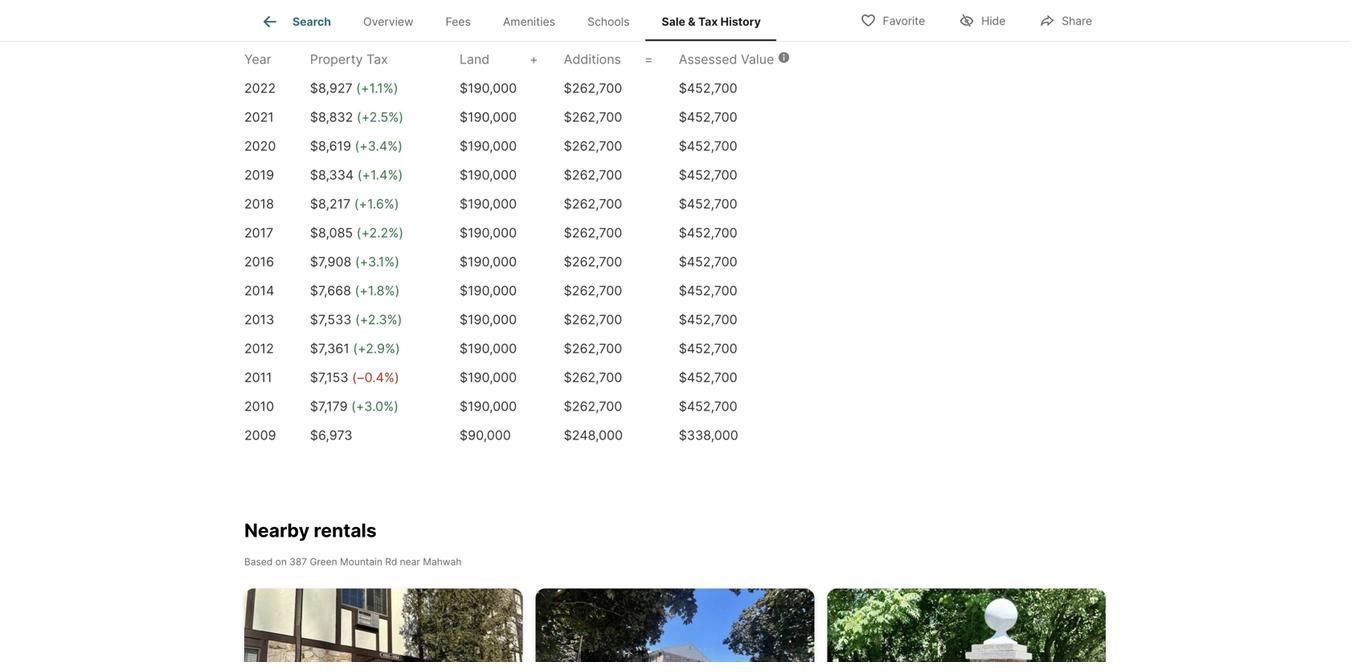 Task type: describe. For each thing, give the bounding box(es) containing it.
$452,700 for $7,908 (+3.1%)
[[679, 254, 738, 270]]

$452,700 for $7,533 (+2.3%)
[[679, 312, 738, 327]]

tab list containing search
[[244, 0, 790, 41]]

mountain
[[340, 556, 383, 568]]

(+3.4%)
[[355, 138, 403, 154]]

$190,000 for $7,668 (+1.8%)
[[460, 283, 517, 299]]

$7,179
[[310, 399, 348, 414]]

hide
[[982, 14, 1006, 28]]

$190,000 for $7,179 (+3.0%)
[[460, 399, 517, 414]]

$8,927 (+1.1%)
[[310, 80, 398, 96]]

2011
[[244, 370, 272, 385]]

$190,000 for $8,085 (+2.2%)
[[460, 225, 517, 241]]

$190,000 for $8,832 (+2.5%)
[[460, 109, 517, 125]]

$452,700 for $7,179 (+3.0%)
[[679, 399, 738, 414]]

1 tab from the left
[[248, 0, 537, 27]]

favorite
[[883, 14, 926, 28]]

search
[[293, 15, 331, 28]]

$452,700 for $8,832 (+2.5%)
[[679, 109, 738, 125]]

photo of 1522 faulkner ct, mahwah, nj 07430 image
[[244, 589, 523, 663]]

(+2.9%)
[[353, 341, 400, 356]]

$262,700 for (+1.6%)
[[564, 196, 623, 212]]

$7,533
[[310, 312, 352, 327]]

2022
[[244, 80, 276, 96]]

$190,000 for $7,361 (+2.9%)
[[460, 341, 517, 356]]

$262,700 for (+1.4%)
[[564, 167, 623, 183]]

$7,908
[[310, 254, 352, 270]]

$262,700 for (+1.1%)
[[564, 80, 623, 96]]

$190,000 for $7,533 (+2.3%)
[[460, 312, 517, 327]]

photo of 405 franklin tpke, mahwah, nj 07430 image
[[536, 589, 815, 663]]

$262,700 for (+3.1%)
[[564, 254, 623, 270]]

2010
[[244, 399, 274, 414]]

$262,700 for (+2.9%)
[[564, 341, 623, 356]]

2012
[[244, 341, 274, 356]]

2019
[[244, 167, 274, 183]]

$7,533 (+2.3%)
[[310, 312, 402, 327]]

(−0.4%)
[[352, 370, 399, 385]]

$6,973
[[310, 428, 353, 443]]

$8,085
[[310, 225, 353, 241]]

schools tab
[[572, 2, 646, 41]]

based on 387 green mountain rd near mahwah
[[244, 556, 462, 568]]

$8,085 (+2.2%)
[[310, 225, 404, 241]]

fees tab
[[430, 2, 487, 41]]

$190,000 for $8,217 (+1.6%)
[[460, 196, 517, 212]]

$452,700 for $7,668 (+1.8%)
[[679, 283, 738, 299]]

photo of 1327 mulberry dr, mahwah, nj 07430 image
[[828, 589, 1106, 663]]

2009
[[244, 428, 276, 443]]

$190,000 for $8,619 (+3.4%)
[[460, 138, 517, 154]]

$8,619
[[310, 138, 351, 154]]

$8,334
[[310, 167, 354, 183]]

(+1.4%)
[[358, 167, 403, 183]]

2018
[[244, 196, 274, 212]]

$8,217
[[310, 196, 351, 212]]

$8,927
[[310, 80, 353, 96]]

$248,000
[[564, 428, 623, 443]]

$7,361 (+2.9%)
[[310, 341, 400, 356]]

additions
[[564, 51, 621, 67]]

assessed
[[679, 51, 738, 67]]

property tax
[[310, 51, 388, 67]]

2017
[[244, 225, 274, 241]]

2 tab from the left
[[537, 0, 827, 27]]

$190,000 for $7,908 (+3.1%)
[[460, 254, 517, 270]]

search link
[[261, 12, 331, 31]]

$452,700 for $7,153 (−0.4%)
[[679, 370, 738, 385]]

$8,334 (+1.4%)
[[310, 167, 403, 183]]

$7,908 (+3.1%)
[[310, 254, 400, 270]]

$8,832
[[310, 109, 353, 125]]

$262,700 for (+2.3%)
[[564, 312, 623, 327]]

$7,361
[[310, 341, 350, 356]]

$262,700 for (+1.8%)
[[564, 283, 623, 299]]

$262,700 for (+3.4%)
[[564, 138, 623, 154]]

rentals
[[314, 519, 377, 542]]



Task type: locate. For each thing, give the bounding box(es) containing it.
on
[[276, 556, 287, 568]]

10 $262,700 from the top
[[564, 341, 623, 356]]

8 $262,700 from the top
[[564, 283, 623, 299]]

2 $452,700 from the top
[[679, 109, 738, 125]]

overview tab
[[347, 2, 430, 41]]

11 $262,700 from the top
[[564, 370, 623, 385]]

7 $190,000 from the top
[[460, 254, 517, 270]]

rd
[[385, 556, 397, 568]]

sale
[[662, 15, 686, 28]]

6 $262,700 from the top
[[564, 225, 623, 241]]

$452,700 for $8,927 (+1.1%)
[[679, 80, 738, 96]]

5 $190,000 from the top
[[460, 196, 517, 212]]

$7,668 (+1.8%)
[[310, 283, 400, 299]]

6 $190,000 from the top
[[460, 225, 517, 241]]

property
[[310, 51, 363, 67]]

hide button
[[946, 4, 1020, 37]]

nearby
[[244, 519, 310, 542]]

amenities tab
[[487, 2, 572, 41]]

land
[[460, 51, 490, 67]]

$262,700
[[564, 80, 623, 96], [564, 109, 623, 125], [564, 138, 623, 154], [564, 167, 623, 183], [564, 196, 623, 212], [564, 225, 623, 241], [564, 254, 623, 270], [564, 283, 623, 299], [564, 312, 623, 327], [564, 341, 623, 356], [564, 370, 623, 385], [564, 399, 623, 414]]

10 $190,000 from the top
[[460, 341, 517, 356]]

share
[[1062, 14, 1093, 28]]

5 $262,700 from the top
[[564, 196, 623, 212]]

7 $452,700 from the top
[[679, 254, 738, 270]]

tab list
[[244, 0, 790, 41], [244, 0, 830, 30]]

$452,700
[[679, 80, 738, 96], [679, 109, 738, 125], [679, 138, 738, 154], [679, 167, 738, 183], [679, 196, 738, 212], [679, 225, 738, 241], [679, 254, 738, 270], [679, 283, 738, 299], [679, 312, 738, 327], [679, 341, 738, 356], [679, 370, 738, 385], [679, 399, 738, 414]]

history
[[721, 15, 761, 28]]

favorite button
[[847, 4, 939, 37]]

(+2.3%)
[[355, 312, 402, 327]]

near
[[400, 556, 420, 568]]

3 $262,700 from the top
[[564, 138, 623, 154]]

2021
[[244, 109, 274, 125]]

12 $190,000 from the top
[[460, 399, 517, 414]]

5 $452,700 from the top
[[679, 196, 738, 212]]

$452,700 for $8,217 (+1.6%)
[[679, 196, 738, 212]]

9 $452,700 from the top
[[679, 312, 738, 327]]

2 $190,000 from the top
[[460, 109, 517, 125]]

$190,000
[[460, 80, 517, 96], [460, 109, 517, 125], [460, 138, 517, 154], [460, 167, 517, 183], [460, 196, 517, 212], [460, 225, 517, 241], [460, 254, 517, 270], [460, 283, 517, 299], [460, 312, 517, 327], [460, 341, 517, 356], [460, 370, 517, 385], [460, 399, 517, 414]]

sale & tax history
[[662, 15, 761, 28]]

$262,700 for (−0.4%)
[[564, 370, 623, 385]]

schools
[[588, 15, 630, 28]]

$452,700 for $8,619 (+3.4%)
[[679, 138, 738, 154]]

tax up (+1.1%) on the top left
[[367, 51, 388, 67]]

(+1.6%)
[[354, 196, 399, 212]]

1 vertical spatial tax
[[367, 51, 388, 67]]

4 $452,700 from the top
[[679, 167, 738, 183]]

=
[[645, 51, 653, 67]]

0 vertical spatial tax
[[699, 15, 718, 28]]

$452,700 for $8,085 (+2.2%)
[[679, 225, 738, 241]]

1 $262,700 from the top
[[564, 80, 623, 96]]

tax
[[699, 15, 718, 28], [367, 51, 388, 67]]

$8,217 (+1.6%)
[[310, 196, 399, 212]]

10 $452,700 from the top
[[679, 341, 738, 356]]

1 horizontal spatial tax
[[699, 15, 718, 28]]

2 $262,700 from the top
[[564, 109, 623, 125]]

$90,000
[[460, 428, 511, 443]]

2014
[[244, 283, 274, 299]]

share button
[[1026, 4, 1106, 37]]

fees
[[446, 15, 471, 28]]

(+3.1%)
[[355, 254, 400, 270]]

$190,000 for $7,153 (−0.4%)
[[460, 370, 517, 385]]

assessed value
[[679, 51, 775, 67]]

1 $190,000 from the top
[[460, 80, 517, 96]]

$7,668
[[310, 283, 351, 299]]

tax right &
[[699, 15, 718, 28]]

7 $262,700 from the top
[[564, 254, 623, 270]]

$8,619 (+3.4%)
[[310, 138, 403, 154]]

$262,700 for (+2.5%)
[[564, 109, 623, 125]]

&
[[688, 15, 696, 28]]

9 $190,000 from the top
[[460, 312, 517, 327]]

$452,700 for $7,361 (+2.9%)
[[679, 341, 738, 356]]

(+3.0%)
[[351, 399, 399, 414]]

9 $262,700 from the top
[[564, 312, 623, 327]]

tab up assessed
[[537, 0, 827, 27]]

$7,179 (+3.0%)
[[310, 399, 399, 414]]

387
[[290, 556, 307, 568]]

4 $262,700 from the top
[[564, 167, 623, 183]]

11 $452,700 from the top
[[679, 370, 738, 385]]

value
[[741, 51, 775, 67]]

tab up property tax
[[248, 0, 537, 27]]

overview
[[363, 15, 414, 28]]

1 $452,700 from the top
[[679, 80, 738, 96]]

8 $190,000 from the top
[[460, 283, 517, 299]]

tab
[[248, 0, 537, 27], [537, 0, 827, 27]]

$8,832 (+2.5%)
[[310, 109, 404, 125]]

sale & tax history tab
[[646, 2, 777, 41]]

$190,000 for $8,334 (+1.4%)
[[460, 167, 517, 183]]

based
[[244, 556, 273, 568]]

2016
[[244, 254, 274, 270]]

(+2.2%)
[[357, 225, 404, 241]]

12 $452,700 from the top
[[679, 399, 738, 414]]

year
[[244, 51, 272, 67]]

(+1.8%)
[[355, 283, 400, 299]]

2020
[[244, 138, 276, 154]]

$338,000
[[679, 428, 739, 443]]

8 $452,700 from the top
[[679, 283, 738, 299]]

$452,700 for $8,334 (+1.4%)
[[679, 167, 738, 183]]

2013
[[244, 312, 274, 327]]

11 $190,000 from the top
[[460, 370, 517, 385]]

3 $190,000 from the top
[[460, 138, 517, 154]]

amenities
[[503, 15, 556, 28]]

12 $262,700 from the top
[[564, 399, 623, 414]]

0 horizontal spatial tax
[[367, 51, 388, 67]]

tax inside tab
[[699, 15, 718, 28]]

6 $452,700 from the top
[[679, 225, 738, 241]]

+
[[530, 51, 538, 67]]

$262,700 for (+3.0%)
[[564, 399, 623, 414]]

$7,153
[[310, 370, 349, 385]]

mahwah
[[423, 556, 462, 568]]

$7,153 (−0.4%)
[[310, 370, 399, 385]]

4 $190,000 from the top
[[460, 167, 517, 183]]

(+1.1%)
[[356, 80, 398, 96]]

3 $452,700 from the top
[[679, 138, 738, 154]]

nearby rentals
[[244, 519, 377, 542]]

$190,000 for $8,927 (+1.1%)
[[460, 80, 517, 96]]

(+2.5%)
[[357, 109, 404, 125]]

green
[[310, 556, 337, 568]]

$262,700 for (+2.2%)
[[564, 225, 623, 241]]



Task type: vqa. For each thing, say whether or not it's contained in the screenshot.
TAB
yes



